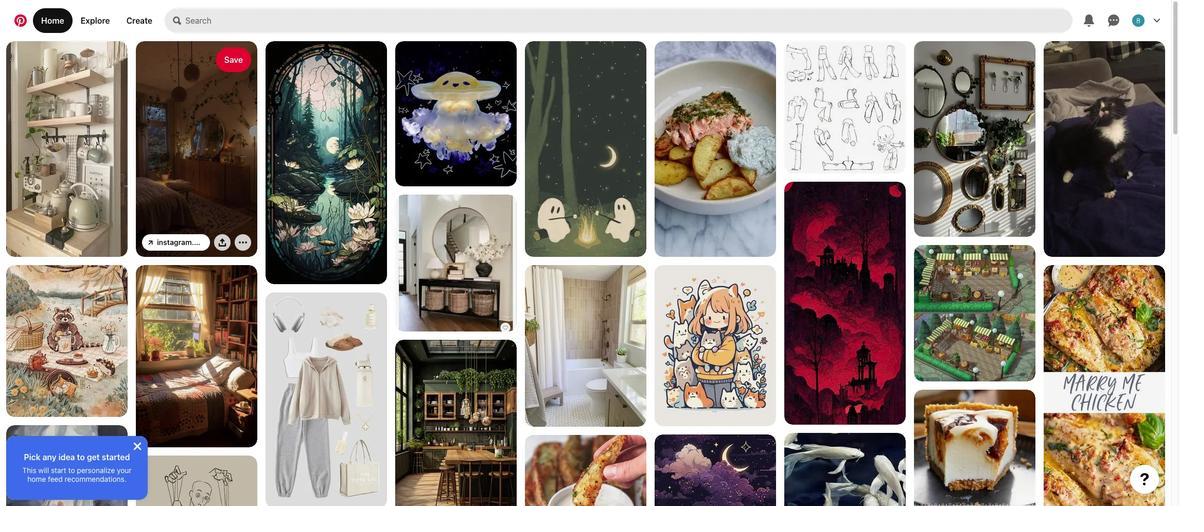 Task type: vqa. For each thing, say whether or not it's contained in the screenshot.
start
yes



Task type: locate. For each thing, give the bounding box(es) containing it.
explore link
[[72, 8, 118, 33]]

start
[[51, 466, 66, 475]]

home link
[[33, 8, 72, 33]]

this contains an image of: airplane ears are my favorite image
[[1044, 41, 1166, 257]]

this contains an image of: baked garlic parmesan potato wedges image
[[525, 435, 647, 506]]

to
[[77, 453, 85, 462], [68, 466, 75, 475]]

this contains an image of: pretty in pink kid's bathroom image
[[525, 265, 647, 427]]

get
[[87, 453, 100, 462]]

this
[[22, 466, 36, 475]]

0 vertical spatial to
[[77, 453, 85, 462]]

your
[[117, 466, 132, 475]]

pick
[[24, 453, 41, 462]]

will
[[38, 466, 49, 475]]

to left get
[[77, 453, 85, 462]]

create
[[126, 16, 153, 25]]

recommendations.
[[65, 475, 127, 484]]

this contains an image of: 🐟🤍 image
[[785, 433, 906, 506]]

this contains an image of: dill salmon with potato wedges and a creamy pickle and dill sauce image
[[655, 41, 777, 257]]

to right start at the left bottom
[[68, 466, 75, 475]]

this contains an image of: self portrait with hands (r) image
[[6, 425, 128, 506]]

this contains an image of: apple butter cheesecake {no bake} image
[[915, 390, 1036, 506]]

1 horizontal spatial to
[[77, 453, 85, 462]]

brad klo image
[[1133, 14, 1145, 27]]

save
[[224, 55, 243, 64]]

this contains an image of: image
[[136, 41, 258, 257], [266, 41, 387, 284], [525, 41, 647, 257], [785, 41, 906, 174], [396, 195, 517, 332], [915, 245, 1036, 382], [6, 265, 128, 417], [655, 265, 777, 426], [266, 293, 387, 506], [655, 435, 777, 506]]

search icon image
[[173, 16, 181, 25]]

create link
[[118, 8, 161, 33]]

this contains an image of: marry me chicken image
[[1044, 265, 1166, 506]]

1 vertical spatial to
[[68, 466, 75, 475]]

this contains an image of: coffee bar image
[[6, 41, 128, 257]]

pick any idea to get started this will start to personalize your home feed recommendations.
[[22, 453, 132, 484]]

this contains: drawing, art sketches, anatomy, character design, pose reference, halfbody, fullbody, comic, manga, anime, mellon_soup image
[[136, 456, 258, 506]]

this contains an image of: a simple bed with a lot of personality image
[[136, 265, 258, 448]]



Task type: describe. For each thing, give the bounding box(es) containing it.
this contains an image of: modern farmhouse wood and green nature kitchen image
[[396, 340, 517, 506]]

save list
[[0, 41, 1172, 506]]

this contains an image of: gold antique wall mirror image
[[915, 41, 1036, 237]]

link image
[[148, 241, 153, 245]]

home
[[41, 16, 64, 25]]

this contains an image of: tarot dark red image
[[785, 182, 906, 425]]

0 horizontal spatial to
[[68, 466, 75, 475]]

home
[[27, 475, 46, 484]]

feed
[[48, 475, 63, 484]]

idea
[[59, 453, 75, 462]]

Search text field
[[185, 8, 1073, 33]]

personalize
[[77, 466, 115, 475]]

any
[[43, 453, 56, 462]]

explore
[[81, 16, 110, 25]]

cute jellyfish image
[[396, 41, 517, 186]]

save button
[[216, 47, 251, 72]]

started
[[102, 453, 130, 462]]



